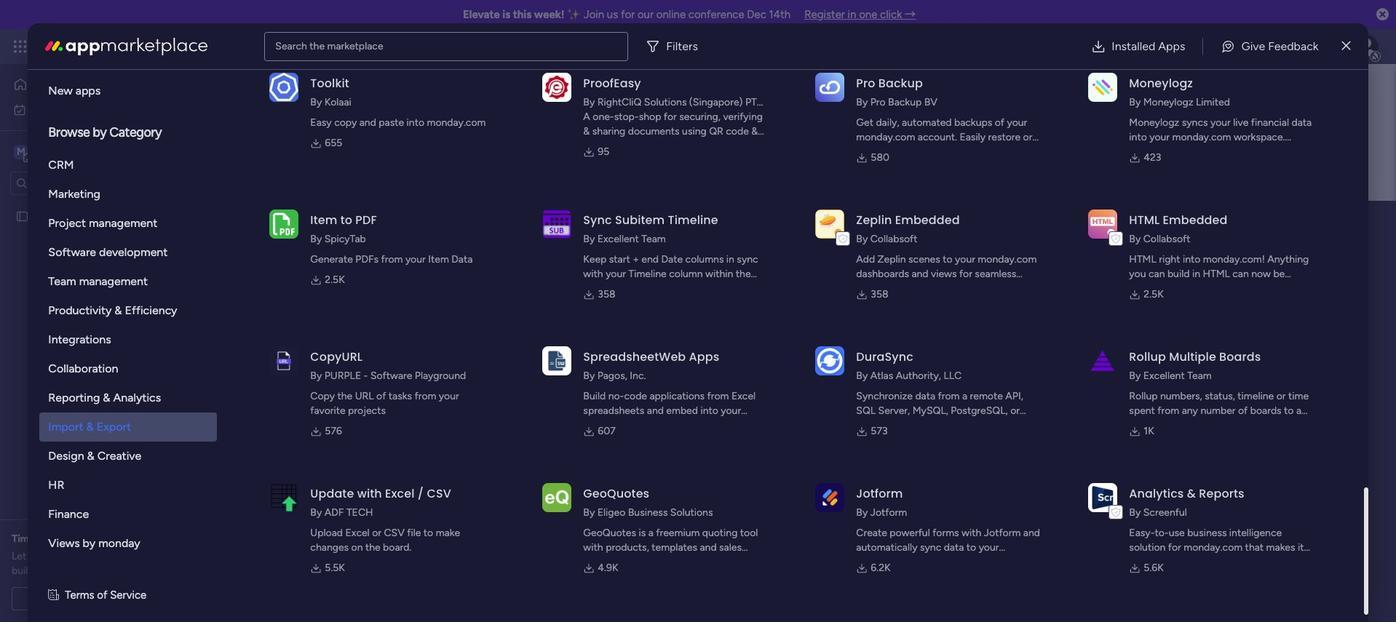Task type: locate. For each thing, give the bounding box(es) containing it.
boards down 'forms'
[[918, 556, 950, 569]]

the inside copy the url of tasks from your favorite projects
[[338, 390, 353, 403]]

2.5k down generate
[[325, 274, 345, 286]]

analytics up export
[[113, 391, 161, 405]]

0 vertical spatial into
[[407, 117, 425, 129]]

products,
[[606, 542, 650, 554]]

zeplin left scenes
[[878, 253, 907, 266]]

meeting
[[100, 593, 138, 605]]

0 horizontal spatial our
[[29, 551, 44, 563]]

by for views
[[83, 537, 96, 551]]

code down inc.
[[625, 390, 648, 403]]

1 can from the left
[[1149, 268, 1166, 280]]

by inside proofeasy by rightcliq solutions (singapore) pte ltd
[[584, 96, 595, 109]]

timeline down end
[[629, 268, 667, 280]]

team
[[642, 233, 666, 245], [48, 275, 76, 288], [1188, 370, 1213, 382]]

1 horizontal spatial csv
[[427, 486, 452, 503]]

see plans
[[255, 40, 299, 52]]

0 horizontal spatial csv
[[384, 527, 405, 540]]

projects
[[348, 405, 386, 417]]

1 vertical spatial you
[[383, 329, 400, 341]]

sync down 'forms'
[[921, 542, 942, 554]]

moneylogz left limited
[[1144, 96, 1194, 109]]

proofeasy
[[584, 75, 642, 92]]

app logo image
[[270, 73, 299, 102], [543, 73, 572, 102], [816, 73, 845, 102], [1089, 73, 1118, 102], [270, 210, 299, 239], [543, 210, 572, 239], [816, 210, 845, 239], [1089, 210, 1118, 239], [270, 347, 299, 376], [543, 347, 572, 376], [816, 347, 845, 376], [1089, 347, 1118, 376], [270, 483, 299, 513], [543, 483, 572, 513], [816, 483, 845, 513], [1089, 483, 1118, 513]]

search everything image
[[1273, 39, 1288, 54]]

1 vertical spatial solutions
[[671, 507, 713, 519]]

by up easy
[[311, 96, 322, 109]]

sync inside create powerful forms with jotform and automatically sync data to your monday.com boards
[[921, 542, 942, 554]]

you
[[1130, 268, 1147, 280], [383, 329, 400, 341]]

0 vertical spatial this
[[513, 8, 532, 21]]

apps up applications
[[689, 349, 720, 366]]

on
[[351, 542, 363, 554]]

register in one click → link
[[805, 8, 916, 21]]

0 vertical spatial zeplin
[[857, 212, 893, 229]]

to inside upload excel or csv file to make changes on the board.
[[424, 527, 434, 540]]

free
[[64, 565, 85, 578]]

by inside analytics & reports by screenful
[[1130, 507, 1142, 519]]

6.2k
[[871, 562, 891, 575]]

2.5k for by
[[1145, 288, 1164, 301]]

0 horizontal spatial sync
[[737, 253, 759, 266]]

&
[[584, 125, 590, 138], [752, 125, 758, 138], [921, 146, 927, 158], [115, 304, 122, 318], [103, 391, 110, 405], [86, 420, 94, 434], [87, 449, 95, 463], [1188, 486, 1197, 503]]

1 horizontal spatial work
[[118, 38, 144, 55]]

authority,
[[896, 370, 942, 382]]

in up within
[[727, 253, 735, 266]]

0 vertical spatial geoquotes
[[584, 486, 650, 503]]

rollup inside "rollup numbers, status, timeline or time spent from any number of boards to a higher level."
[[1130, 390, 1158, 403]]

filters
[[667, 39, 698, 53]]

1 horizontal spatial apps
[[1159, 39, 1186, 53]]

the right search
[[310, 40, 325, 52]]

built down the products,
[[623, 556, 643, 569]]

1 vertical spatial analytics
[[1130, 486, 1185, 503]]

by up spent on the right bottom of the page
[[1130, 370, 1142, 382]]

work for my
[[49, 103, 71, 115]]

0 horizontal spatial test
[[34, 210, 53, 223]]

collabsoft inside html embedded by collabsoft
[[1144, 233, 1191, 245]]

of inside "rollup numbers, status, timeline or time spent from any number of boards to a higher level."
[[1239, 405, 1249, 417]]

of inside get daily, automated backups of your monday.com account. easily restore or rollback tasks & boards.
[[995, 117, 1005, 129]]

app logo image for sync subitem timeline
[[543, 210, 572, 239]]

code down verifying
[[726, 125, 749, 138]]

html left the right
[[1130, 253, 1157, 266]]

2 embedded from the left
[[1164, 212, 1228, 229]]

tracking
[[584, 556, 621, 569]]

board. down file
[[383, 542, 412, 554]]

1 vertical spatial into
[[1184, 253, 1201, 266]]

0 horizontal spatial you
[[383, 329, 400, 341]]

board. inside upload excel or csv file to make changes on the board.
[[383, 542, 412, 554]]

with down the keep
[[584, 268, 604, 280]]

0 horizontal spatial embedded
[[896, 212, 960, 229]]

2 rollup from the top
[[1130, 390, 1158, 403]]

my
[[32, 103, 46, 115]]

1 embedded from the left
[[896, 212, 960, 229]]

excellent
[[598, 233, 639, 245], [1144, 370, 1186, 382]]

excel left /
[[385, 486, 415, 503]]

option
[[0, 203, 186, 206]]

csv right /
[[427, 486, 452, 503]]

status,
[[1206, 390, 1236, 403]]

with inside geoquotes is a freemium quoting tool with products, templates and sales tracking built for monday.com
[[584, 542, 604, 554]]

0 vertical spatial code
[[726, 125, 749, 138]]

0 horizontal spatial tasks
[[389, 390, 412, 403]]

2 collabsoft from the left
[[1144, 233, 1191, 245]]

source.
[[920, 420, 953, 432]]

to inside "rollup numbers, status, timeline or time spent from any number of boards to a higher level."
[[1285, 405, 1295, 417]]

experts
[[46, 551, 80, 563]]

into up build
[[1184, 253, 1201, 266]]

apps inside button
[[1159, 39, 1186, 53]]

monday.com down build
[[1173, 283, 1232, 295]]

1 horizontal spatial embedded
[[1164, 212, 1228, 229]]

or left time
[[1277, 390, 1287, 403]]

0 horizontal spatial boards
[[918, 556, 950, 569]]

1 vertical spatial team
[[48, 275, 76, 288]]

0 vertical spatial html
[[1130, 212, 1160, 229]]

0 vertical spatial csv
[[427, 486, 452, 503]]

monday
[[65, 38, 115, 55], [98, 537, 140, 551]]

add for add zeplin scenes to your monday.com dashboards and views for seamless designer to developer handoff
[[857, 253, 876, 266]]

import & export
[[48, 420, 131, 434]]

solutions up shop
[[644, 96, 687, 109]]

& left reports in the bottom of the page
[[1188, 486, 1197, 503]]

app logo image for proofeasy
[[543, 73, 572, 102]]

excellent inside rollup multiple boards by excellent team
[[1144, 370, 1186, 382]]

terms of service
[[65, 589, 147, 602]]

visited
[[403, 329, 433, 341]]

scenes
[[909, 253, 941, 266]]

1 horizontal spatial built
[[623, 556, 643, 569]]

the inside upload excel or csv file to make changes on the board.
[[366, 542, 381, 554]]

excellent up start
[[598, 233, 639, 245]]

1 vertical spatial html
[[1130, 253, 1157, 266]]

be
[[1274, 268, 1286, 280]]

0 vertical spatial rollup
[[1130, 349, 1167, 366]]

0 vertical spatial boards
[[1251, 405, 1282, 417]]

a inside button
[[93, 593, 98, 605]]

358 for zeplin
[[871, 288, 889, 301]]

0 horizontal spatial excellent
[[598, 233, 639, 245]]

reporting
[[48, 391, 100, 405]]

0 horizontal spatial is
[[503, 8, 511, 21]]

from down playground
[[415, 390, 437, 403]]

app logo image for copyurl
[[270, 347, 299, 376]]

monday.com inside add zeplin scenes to your monday.com dashboards and views for seamless designer to developer handoff
[[978, 253, 1037, 266]]

0 vertical spatial main workspace
[[34, 145, 119, 158]]

description
[[435, 242, 486, 254]]

give feedback link
[[1210, 32, 1331, 61]]

by inside spreadsheetweb apps by pagos, inc.
[[584, 370, 595, 382]]

data
[[452, 253, 473, 266]]

into right embed at the left of page
[[701, 405, 719, 417]]

end
[[642, 253, 659, 266]]

by down installed apps button
[[1130, 96, 1142, 109]]

from down the llc
[[939, 390, 960, 403]]

restore
[[989, 131, 1021, 143]]

0 vertical spatial excellent
[[598, 233, 639, 245]]

geoquotes for geoquotes by eligeo business solutions
[[584, 486, 650, 503]]

2 horizontal spatial into
[[1184, 253, 1201, 266]]

the
[[310, 40, 325, 52], [736, 268, 751, 280], [338, 390, 353, 403], [366, 542, 381, 554]]

to inside html right into monday.com! anything you can build in html can now be added to monday.com
[[1161, 283, 1171, 295]]

1 collabsoft from the left
[[871, 233, 918, 245]]

app logo image for rollup multiple boards
[[1089, 347, 1118, 376]]

1 horizontal spatial sync
[[921, 542, 942, 554]]

by up copy
[[311, 370, 322, 382]]

jotform inside create powerful forms with jotform and automatically sync data to your monday.com boards
[[985, 527, 1021, 540]]

0 horizontal spatial collabsoft
[[871, 233, 918, 245]]

1 vertical spatial 2.5k
[[1145, 288, 1164, 301]]

add
[[362, 242, 381, 254], [857, 253, 876, 266]]

development
[[99, 245, 168, 259]]

excel
[[732, 390, 756, 403], [385, 486, 415, 503], [346, 527, 370, 540]]

2 vertical spatial management
[[79, 275, 148, 288]]

item to pdf by spicytab
[[311, 212, 377, 245]]

productivity & efficiency
[[48, 304, 177, 318]]

a one-stop-shop for securing, verifying & sharing documents using qr code & blockchain technology
[[584, 111, 763, 152]]

team for sync
[[642, 233, 666, 245]]

team inside rollup multiple boards by excellent team
[[1188, 370, 1213, 382]]

by up a
[[584, 96, 595, 109]]

+
[[633, 253, 639, 266]]

main workspace inside workspace selection element
[[34, 145, 119, 158]]

for down templates
[[646, 556, 659, 569]]

for inside time for an expert review let our experts review what you've built so far. free of charge
[[37, 533, 51, 546]]

add to favorites image
[[941, 361, 955, 376]]

0 vertical spatial 2.5k
[[325, 274, 345, 286]]

apps inside spreadsheetweb apps by pagos, inc.
[[689, 349, 720, 366]]

item up spicytab
[[311, 212, 338, 229]]

0 vertical spatial timeline
[[668, 212, 719, 229]]

1 vertical spatial apps
[[689, 349, 720, 366]]

→
[[905, 8, 916, 21]]

0 vertical spatial by
[[93, 125, 107, 141]]

0 horizontal spatial main workspace
[[34, 145, 119, 158]]

1 vertical spatial is
[[639, 527, 646, 540]]

2 geoquotes from the top
[[584, 527, 637, 540]]

this left "week!" at left
[[513, 8, 532, 21]]

rollup up spent on the right bottom of the page
[[1130, 390, 1158, 403]]

1 vertical spatial test
[[299, 362, 319, 375]]

is inside geoquotes is a freemium quoting tool with products, templates and sales tracking built for monday.com
[[639, 527, 646, 540]]

csv left file
[[384, 527, 405, 540]]

0 vertical spatial analytics
[[113, 391, 161, 405]]

add zeplin scenes to your monday.com dashboards and views for seamless designer to developer handoff
[[857, 253, 1037, 295]]

or down tech
[[372, 527, 382, 540]]

1 vertical spatial tasks
[[389, 390, 412, 403]]

the right within
[[736, 268, 751, 280]]

app logo image for moneylogz
[[1089, 73, 1118, 102]]

add workspace description
[[362, 242, 486, 254]]

1 vertical spatial boards
[[1220, 349, 1262, 366]]

installed apps button
[[1080, 32, 1198, 61]]

by inside copyurl by purple - software playground
[[311, 370, 322, 382]]

eligeo
[[598, 507, 626, 519]]

and inside add zeplin scenes to your monday.com dashboards and views for seamless designer to developer handoff
[[912, 268, 929, 280]]

0 vertical spatial main
[[34, 145, 59, 158]]

collabsoft for zeplin
[[871, 233, 918, 245]]

review up what
[[100, 533, 132, 546]]

pro up get
[[857, 75, 876, 92]]

sync right columns
[[737, 253, 759, 266]]

our left 'online'
[[638, 8, 654, 21]]

geoquotes down the eligeo
[[584, 527, 637, 540]]

our inside time for an expert review let our experts review what you've built so far. free of charge
[[29, 551, 44, 563]]

0 horizontal spatial into
[[407, 117, 425, 129]]

1 vertical spatial dashboards
[[328, 329, 381, 341]]

main up "generate pdfs from your item data"
[[363, 206, 420, 239]]

sync
[[584, 212, 612, 229]]

built down let
[[12, 565, 32, 578]]

geoquotes
[[584, 486, 650, 503], [584, 527, 637, 540]]

boards inside rollup multiple boards by excellent team
[[1220, 349, 1262, 366]]

our up so on the bottom of the page
[[29, 551, 44, 563]]

join
[[584, 8, 605, 21]]

kolaai
[[325, 96, 352, 109]]

software inside copyurl by purple - software playground
[[371, 370, 413, 382]]

online
[[657, 8, 686, 21]]

your inside create powerful forms with jotform and automatically sync data to your monday.com boards
[[979, 542, 1000, 554]]

1 horizontal spatial software
[[371, 370, 413, 382]]

607
[[598, 425, 616, 438]]

embedded up the right
[[1164, 212, 1228, 229]]

or right restore
[[1024, 131, 1033, 143]]

tasks inside copy the url of tasks from your favorite projects
[[389, 390, 412, 403]]

or inside get daily, automated backups of your monday.com account. easily restore or rollback tasks & boards.
[[1024, 131, 1033, 143]]

a
[[584, 111, 591, 123]]

0 horizontal spatial boards
[[275, 329, 306, 341]]

0 horizontal spatial 358
[[598, 288, 616, 301]]

moneylogz down notifications "image"
[[1130, 75, 1194, 92]]

purple
[[325, 370, 361, 382]]

software right -
[[371, 370, 413, 382]]

1 horizontal spatial excel
[[385, 486, 415, 503]]

excellent up numbers,
[[1144, 370, 1186, 382]]

1 vertical spatial board.
[[383, 542, 412, 554]]

1 vertical spatial by
[[83, 537, 96, 551]]

public board image
[[15, 209, 29, 223]]

solutions up freemium
[[671, 507, 713, 519]]

by up get
[[857, 96, 868, 109]]

review up 'charge'
[[83, 551, 113, 563]]

into inside html right into monday.com! anything you can build in html can now be added to monday.com
[[1184, 253, 1201, 266]]

create powerful forms with jotform and automatically sync data to your monday.com boards
[[857, 527, 1041, 569]]

can down monday.com!
[[1233, 268, 1250, 280]]

0 vertical spatial sync
[[737, 253, 759, 266]]

data down server,
[[897, 420, 918, 432]]

embedded inside zeplin embedded by collabsoft
[[896, 212, 960, 229]]

0 vertical spatial moneylogz
[[1130, 75, 1194, 92]]

for up handoff
[[960, 268, 973, 280]]

built inside time for an expert review let our experts review what you've built so far. free of charge
[[12, 565, 32, 578]]

terms of use image
[[48, 588, 59, 604]]

embedded inside html embedded by collabsoft
[[1164, 212, 1228, 229]]

browse by category
[[48, 125, 162, 141]]

keep start + end date columns in sync with your timeline column within the subitems (or visa versa).
[[584, 253, 759, 295]]

an
[[53, 533, 65, 546]]

data up mysql,
[[916, 390, 936, 403]]

update with excel / csv by adf tech
[[311, 486, 452, 519]]

help image
[[1305, 39, 1320, 54]]

the right on
[[366, 542, 381, 554]]

1 vertical spatial main workspace
[[363, 206, 550, 239]]

build no-code applications from excel spreadsheets and embed into your board.
[[584, 390, 756, 432]]

add up designer
[[857, 253, 876, 266]]

csv
[[427, 486, 452, 503], [384, 527, 405, 540]]

is for a
[[639, 527, 646, 540]]

1 horizontal spatial is
[[639, 527, 646, 540]]

html right into monday.com! anything you can build in html can now be added to monday.com
[[1130, 253, 1310, 295]]

brad klo image
[[1356, 35, 1380, 58]]

0 vertical spatial monday
[[65, 38, 115, 55]]

1 vertical spatial csv
[[384, 527, 405, 540]]

with inside update with excel / csv by adf tech
[[357, 486, 382, 503]]

1 horizontal spatial excellent
[[1144, 370, 1186, 382]]

html for right
[[1130, 253, 1157, 266]]

1 vertical spatial zeplin
[[878, 253, 907, 266]]

public board image
[[275, 361, 291, 377]]

data inside create powerful forms with jotform and automatically sync data to your monday.com boards
[[944, 542, 965, 554]]

& down a
[[584, 125, 590, 138]]

app logo image for pro backup
[[816, 73, 845, 102]]

multiple
[[1170, 349, 1217, 366]]

& left efficiency
[[115, 304, 122, 318]]

0 vertical spatial pro
[[857, 75, 876, 92]]

developer
[[911, 283, 956, 295]]

management for project management
[[89, 216, 157, 230]]

to inside item to pdf by spicytab
[[341, 212, 353, 229]]

in right build
[[1193, 268, 1201, 280]]

zeplin
[[857, 212, 893, 229], [878, 253, 907, 266]]

0 vertical spatial test
[[34, 210, 53, 223]]

geoquotes inside geoquotes by eligeo business solutions
[[584, 486, 650, 503]]

software development
[[48, 245, 168, 259]]

app logo image for item to pdf
[[270, 210, 299, 239]]

1 horizontal spatial code
[[726, 125, 749, 138]]

board. down "spreadsheets" on the left of the page
[[584, 420, 612, 432]]

new apps
[[48, 84, 101, 98]]

2 358 from the left
[[871, 288, 889, 301]]

team up end
[[642, 233, 666, 245]]

add down pdf
[[362, 242, 381, 254]]

0 horizontal spatial timeline
[[629, 268, 667, 280]]

by left screenful
[[1130, 507, 1142, 519]]

0 horizontal spatial work
[[49, 103, 71, 115]]

358 for sync
[[598, 288, 616, 301]]

my work button
[[9, 98, 157, 121]]

upload
[[311, 527, 343, 540]]

1 rollup from the top
[[1130, 349, 1167, 366]]

1 vertical spatial excel
[[385, 486, 415, 503]]

1 horizontal spatial boards
[[1251, 405, 1282, 417]]

0 vertical spatial board.
[[584, 420, 612, 432]]

csv inside update with excel / csv by adf tech
[[427, 486, 452, 503]]

workspace selection element
[[14, 143, 122, 162]]

code inside a one-stop-shop for securing, verifying & sharing documents using qr code & blockchain technology
[[726, 125, 749, 138]]

1 vertical spatial our
[[29, 551, 44, 563]]

geoquotes for geoquotes is a freemium quoting tool with products, templates and sales tracking built for monday.com
[[584, 527, 637, 540]]

plans
[[275, 40, 299, 52]]

or inside 'synchronize data from a remote api, sql server, mysql, postgresql, or mariadb data source.'
[[1011, 405, 1020, 417]]

0 vertical spatial dashboards
[[857, 268, 910, 280]]

with up tech
[[357, 486, 382, 503]]

from up level.
[[1158, 405, 1180, 417]]

collabsoft inside zeplin embedded by collabsoft
[[871, 233, 918, 245]]

productivity
[[48, 304, 112, 318]]

durasync by atlas authority, llc
[[857, 349, 962, 382]]

by down my work "button"
[[93, 125, 107, 141]]

notifications image
[[1141, 39, 1156, 54]]

zeplin down 580
[[857, 212, 893, 229]]

by inside toolkit by kolaai
[[311, 96, 322, 109]]

can down the right
[[1149, 268, 1166, 280]]

boards down timeline
[[1251, 405, 1282, 417]]

rollup for numbers,
[[1130, 390, 1158, 403]]

in inside html right into monday.com! anything you can build in html can now be added to monday.com
[[1193, 268, 1201, 280]]

work down new
[[49, 103, 71, 115]]

1 horizontal spatial main
[[363, 206, 420, 239]]

rollup inside rollup multiple boards by excellent team
[[1130, 349, 1167, 366]]

conference
[[689, 8, 745, 21]]

by left atlas
[[857, 370, 868, 382]]

a inside 'synchronize data from a remote api, sql server, mysql, postgresql, or mariadb data source.'
[[963, 390, 968, 403]]

2 vertical spatial excel
[[346, 527, 370, 540]]

one
[[860, 8, 878, 21]]

elevate
[[463, 8, 500, 21]]

2 vertical spatial jotform
[[985, 527, 1021, 540]]

collaboration
[[48, 362, 118, 376]]

by up generate
[[311, 233, 322, 245]]

team up productivity
[[48, 275, 76, 288]]

monday up 'charge'
[[98, 537, 140, 551]]

0 vertical spatial you
[[1130, 268, 1147, 280]]

0 horizontal spatial board.
[[383, 542, 412, 554]]

main workspace up description
[[363, 206, 550, 239]]

from right applications
[[708, 390, 729, 403]]

sync for jotform
[[921, 542, 942, 554]]

1 vertical spatial sync
[[921, 542, 942, 554]]

backup left bv at the right top of the page
[[889, 96, 922, 109]]

invite members image
[[1205, 39, 1220, 54]]

excellent inside sync subitem timeline by excellent team
[[598, 233, 639, 245]]

test for public board image
[[34, 210, 53, 223]]

from inside "rollup numbers, status, timeline or time spent from any number of boards to a higher level."
[[1158, 405, 1180, 417]]

main inside workspace selection element
[[34, 145, 59, 158]]

into right paste
[[407, 117, 425, 129]]

backup up daily,
[[879, 75, 924, 92]]

0 horizontal spatial apps
[[689, 349, 720, 366]]

by up designer
[[857, 233, 868, 245]]

and inside create powerful forms with jotform and automatically sync data to your monday.com boards
[[1024, 527, 1041, 540]]

2 vertical spatial into
[[701, 405, 719, 417]]

358 left developer
[[871, 288, 889, 301]]

in
[[848, 8, 857, 21], [727, 253, 735, 266], [1193, 268, 1201, 280], [475, 329, 483, 341]]

for left an
[[37, 533, 51, 546]]

test inside list box
[[34, 210, 53, 223]]

by up added
[[1130, 233, 1142, 245]]

boards
[[1251, 405, 1282, 417], [918, 556, 950, 569]]

1 horizontal spatial our
[[638, 8, 654, 21]]

analytics
[[113, 391, 161, 405], [1130, 486, 1185, 503]]

by inside "pro backup by pro backup bv"
[[857, 96, 868, 109]]

or inside upload excel or csv file to make changes on the board.
[[372, 527, 382, 540]]

0 vertical spatial boards
[[275, 329, 306, 341]]

1 horizontal spatial you
[[1130, 268, 1147, 280]]

feedback
[[1269, 39, 1319, 53]]

see plans button
[[235, 36, 305, 58]]

by up create
[[857, 507, 868, 519]]

1 horizontal spatial 358
[[871, 288, 889, 301]]

1 vertical spatial boards
[[918, 556, 950, 569]]

marketplace
[[327, 40, 384, 52]]

for right us
[[621, 8, 635, 21]]

html inside html embedded by collabsoft
[[1130, 212, 1160, 229]]

toolkit
[[311, 75, 349, 92]]

what
[[115, 551, 138, 563]]

sync inside keep start + end date columns in sync with your timeline column within the subitems (or visa versa).
[[737, 253, 759, 266]]

0 vertical spatial team
[[642, 233, 666, 245]]

1 vertical spatial management
[[89, 216, 157, 230]]

rollup
[[1130, 349, 1167, 366], [1130, 390, 1158, 403]]

1 horizontal spatial into
[[701, 405, 719, 417]]

boards up public board icon
[[275, 329, 306, 341]]

a inside "rollup numbers, status, timeline or time spent from any number of boards to a higher level."
[[1297, 405, 1302, 417]]

csv inside upload excel or csv file to make changes on the board.
[[384, 527, 405, 540]]

add for add workspace description
[[362, 242, 381, 254]]

& right design
[[87, 449, 95, 463]]

of inside time for an expert review let our experts review what you've built so far. free of charge
[[87, 565, 97, 578]]

item left data
[[428, 253, 449, 266]]

1 358 from the left
[[598, 288, 616, 301]]

embedded for html embedded
[[1164, 212, 1228, 229]]

0 vertical spatial apps
[[1159, 39, 1186, 53]]

boards up timeline
[[1220, 349, 1262, 366]]

by inside durasync by atlas authority, llc
[[857, 370, 868, 382]]

dapulse x slim image
[[1343, 38, 1352, 55]]

software
[[48, 245, 96, 259], [371, 370, 413, 382]]

for right shop
[[664, 111, 677, 123]]

by inside geoquotes by eligeo business solutions
[[584, 507, 595, 519]]

0 horizontal spatial item
[[311, 212, 338, 229]]

geoquotes inside geoquotes is a freemium quoting tool with products, templates and sales tracking built for monday.com
[[584, 527, 637, 540]]

dashboards up copyurl
[[328, 329, 381, 341]]

by inside update with excel / csv by adf tech
[[311, 507, 322, 519]]

boards inside create powerful forms with jotform and automatically sync data to your monday.com boards
[[918, 556, 950, 569]]

you left visited
[[383, 329, 400, 341]]

rollup for multiple
[[1130, 349, 1167, 366]]

work for monday
[[118, 38, 144, 55]]

1 geoquotes from the top
[[584, 486, 650, 503]]

is for this
[[503, 8, 511, 21]]

2 horizontal spatial team
[[1188, 370, 1213, 382]]

app logo image for toolkit
[[270, 73, 299, 102]]

sync for timeline
[[737, 253, 759, 266]]

1 horizontal spatial 2.5k
[[1145, 288, 1164, 301]]



Task type: vqa. For each thing, say whether or not it's contained in the screenshot.
the top GEOQUOTES
yes



Task type: describe. For each thing, give the bounding box(es) containing it.
url
[[355, 390, 374, 403]]

stop-
[[615, 111, 639, 123]]

4.9k
[[598, 562, 619, 575]]

0 vertical spatial review
[[100, 533, 132, 546]]

1 vertical spatial moneylogz
[[1144, 96, 1194, 109]]

1 horizontal spatial this
[[513, 8, 532, 21]]

pdfs
[[356, 253, 379, 266]]

api,
[[1006, 390, 1024, 403]]

see
[[255, 40, 272, 52]]

with inside create powerful forms with jotform and automatically sync data to your monday.com boards
[[962, 527, 982, 540]]

item inside item to pdf by spicytab
[[311, 212, 338, 229]]

excellent for subitem
[[598, 233, 639, 245]]

in inside keep start + end date columns in sync with your timeline column within the subitems (or visa versa).
[[727, 253, 735, 266]]

pdf
[[356, 212, 377, 229]]

1 horizontal spatial item
[[428, 253, 449, 266]]

excel inside build no-code applications from excel spreadsheets and embed into your board.
[[732, 390, 756, 403]]

using
[[683, 125, 707, 138]]

level.
[[1161, 420, 1184, 432]]

by inside "jotform by jotform"
[[857, 507, 868, 519]]

2 vertical spatial html
[[1204, 268, 1231, 280]]

timeline inside sync subitem timeline by excellent team
[[668, 212, 719, 229]]

embedded for zeplin embedded
[[896, 212, 960, 229]]

right
[[1160, 253, 1181, 266]]

1 vertical spatial data
[[897, 420, 918, 432]]

select product image
[[13, 39, 28, 54]]

m
[[17, 145, 25, 158]]

excellent for multiple
[[1144, 370, 1186, 382]]

test link
[[253, 348, 974, 390]]

zeplin inside zeplin embedded by collabsoft
[[857, 212, 893, 229]]

solutions inside proofeasy by rightcliq solutions (singapore) pte ltd
[[644, 96, 687, 109]]

expert
[[67, 533, 98, 546]]

workspace inside workspace selection element
[[62, 145, 119, 158]]

your inside get daily, automated backups of your monday.com account. easily restore or rollback tasks & boards.
[[1008, 117, 1028, 129]]

by inside the moneylogz by moneylogz limited
[[1130, 96, 1142, 109]]

marketing
[[48, 187, 100, 201]]

added
[[1130, 283, 1159, 295]]

1 vertical spatial jotform
[[871, 507, 908, 519]]

by inside rollup multiple boards by excellent team
[[1130, 370, 1142, 382]]

qr
[[710, 125, 724, 138]]

1 horizontal spatial main workspace
[[363, 206, 550, 239]]

higher
[[1130, 420, 1159, 432]]

or inside "rollup numbers, status, timeline or time spent from any number of boards to a higher level."
[[1277, 390, 1287, 403]]

app logo image for jotform
[[816, 483, 845, 513]]

monday.com inside html right into monday.com! anything you can build in html can now be added to monday.com
[[1173, 283, 1232, 295]]

timeline inside keep start + end date columns in sync with your timeline column within the subitems (or visa versa).
[[629, 268, 667, 280]]

technology
[[635, 140, 687, 152]]

html for embedded
[[1130, 212, 1160, 229]]

1 vertical spatial backup
[[889, 96, 922, 109]]

1 vertical spatial pro
[[871, 96, 886, 109]]

0 vertical spatial management
[[147, 38, 226, 55]]

generate
[[311, 253, 353, 266]]

search the marketplace
[[276, 40, 384, 52]]

in right recently
[[475, 329, 483, 341]]

any
[[1183, 405, 1199, 417]]

upload excel or csv file to make changes on the board.
[[311, 527, 460, 554]]

charge
[[99, 565, 131, 578]]

dec
[[748, 8, 767, 21]]

schedule a meeting
[[48, 593, 138, 605]]

copyurl by purple - software playground
[[311, 349, 466, 382]]

0 vertical spatial our
[[638, 8, 654, 21]]

get daily, automated backups of your monday.com account. easily restore or rollback tasks & boards.
[[857, 117, 1033, 158]]

0 horizontal spatial this
[[486, 329, 502, 341]]

analytics & reports by screenful
[[1130, 486, 1245, 519]]

the inside keep start + end date columns in sync with your timeline column within the subitems (or visa versa).
[[736, 268, 751, 280]]

0 vertical spatial jotform
[[857, 486, 904, 503]]

apps for spreadsheetweb
[[689, 349, 720, 366]]

by inside item to pdf by spicytab
[[311, 233, 322, 245]]

from inside 'synchronize data from a remote api, sql server, mysql, postgresql, or mariadb data source.'
[[939, 390, 960, 403]]

your inside copy the url of tasks from your favorite projects
[[439, 390, 459, 403]]

by for browse
[[93, 125, 107, 141]]

✨
[[568, 8, 581, 21]]

2 can from the left
[[1233, 268, 1250, 280]]

excel inside update with excel / csv by adf tech
[[385, 486, 415, 503]]

& up export
[[103, 391, 110, 405]]

synchronize data from a remote api, sql server, mysql, postgresql, or mariadb data source.
[[857, 390, 1024, 432]]

daily,
[[876, 117, 900, 129]]

geoquotes is a freemium quoting tool with products, templates and sales tracking built for monday.com
[[584, 527, 759, 569]]

423
[[1145, 151, 1162, 164]]

dashboards inside add zeplin scenes to your monday.com dashboards and views for seamless designer to developer handoff
[[857, 268, 910, 280]]

rollup numbers, status, timeline or time spent from any number of boards to a higher level.
[[1130, 390, 1310, 432]]

apps marketplace image
[[45, 38, 208, 55]]

synchronize
[[857, 390, 913, 403]]

code inside build no-code applications from excel spreadsheets and embed into your board.
[[625, 390, 648, 403]]

with inside keep start + end date columns in sync with your timeline column within the subitems (or visa versa).
[[584, 268, 604, 280]]

solutions inside geoquotes by eligeo business solutions
[[671, 507, 713, 519]]

generate pdfs from your item data
[[311, 253, 473, 266]]

app logo image for spreadsheetweb apps
[[543, 347, 572, 376]]

Main workspace field
[[360, 206, 1338, 239]]

geoquotes by eligeo business solutions
[[584, 486, 713, 519]]

pro backup by pro backup bv
[[857, 75, 938, 109]]

monday.com inside create powerful forms with jotform and automatically sync data to your monday.com boards
[[857, 556, 916, 569]]

start
[[609, 253, 631, 266]]

ltd
[[584, 111, 601, 123]]

elevate is this week! ✨ join us for our online conference dec 14th
[[463, 8, 791, 21]]

to inside create powerful forms with jotform and automatically sync data to your monday.com boards
[[967, 542, 977, 554]]

0 horizontal spatial software
[[48, 245, 96, 259]]

sharing
[[593, 125, 626, 138]]

apps for installed
[[1159, 39, 1186, 53]]

app logo image for geoquotes
[[543, 483, 572, 513]]

editor's choice
[[48, 55, 125, 68]]

& inside get daily, automated backups of your monday.com account. easily restore or rollback tasks & boards.
[[921, 146, 927, 158]]

apps image
[[1237, 39, 1252, 54]]

service
[[110, 589, 147, 602]]

hr
[[48, 479, 64, 492]]

automatically
[[857, 542, 918, 554]]

no-
[[609, 390, 625, 403]]

of inside copy the url of tasks from your favorite projects
[[377, 390, 386, 403]]

zeplin inside add zeplin scenes to your monday.com dashboards and views for seamless designer to developer handoff
[[878, 253, 907, 266]]

& left export
[[86, 420, 94, 434]]

powerful
[[890, 527, 931, 540]]

by inside html embedded by collabsoft
[[1130, 233, 1142, 245]]

monday.com inside get daily, automated backups of your monday.com account. easily restore or rollback tasks & boards.
[[857, 131, 916, 143]]

team for rollup
[[1188, 370, 1213, 382]]

inbox image
[[1173, 39, 1188, 54]]

for inside a one-stop-shop for securing, verifying & sharing documents using qr code & blockchain technology
[[664, 111, 677, 123]]

bv
[[925, 96, 938, 109]]

2.5k for pdf
[[325, 274, 345, 286]]

copyurl
[[311, 349, 363, 366]]

from inside build no-code applications from excel spreadsheets and embed into your board.
[[708, 390, 729, 403]]

management for team management
[[79, 275, 148, 288]]

by inside sync subitem timeline by excellent team
[[584, 233, 595, 245]]

monday.com right paste
[[427, 117, 486, 129]]

toolkit by kolaai
[[311, 75, 352, 109]]

and inside geoquotes is a freemium quoting tool with products, templates and sales tracking built for monday.com
[[700, 542, 717, 554]]

html embedded by collabsoft
[[1130, 212, 1228, 245]]

you inside html right into monday.com! anything you can build in html can now be added to monday.com
[[1130, 268, 1147, 280]]

your inside add zeplin scenes to your monday.com dashboards and views for seamless designer to developer handoff
[[956, 253, 976, 266]]

favorite
[[311, 405, 346, 417]]

test list box
[[0, 201, 186, 425]]

and inside build no-code applications from excel spreadsheets and embed into your board.
[[647, 405, 664, 417]]

excel inside upload excel or csv file to make changes on the board.
[[346, 527, 370, 540]]

a inside geoquotes is a freemium quoting tool with products, templates and sales tracking built for monday.com
[[649, 527, 654, 540]]

handoff
[[959, 283, 995, 295]]

& down verifying
[[752, 125, 758, 138]]

into inside build no-code applications from excel spreadsheets and embed into your board.
[[701, 405, 719, 417]]

analytics inside analytics & reports by screenful
[[1130, 486, 1185, 503]]

1 vertical spatial monday
[[98, 537, 140, 551]]

category
[[109, 125, 162, 141]]

for inside add zeplin scenes to your monday.com dashboards and views for seamless designer to developer handoff
[[960, 268, 973, 280]]

zeplin embedded by collabsoft
[[857, 212, 960, 245]]

built inside geoquotes is a freemium quoting tool with products, templates and sales tracking built for monday.com
[[623, 556, 643, 569]]

0 vertical spatial data
[[916, 390, 936, 403]]

app logo image for update with excel / csv
[[270, 483, 299, 513]]

embed
[[667, 405, 698, 417]]

test for public board icon
[[299, 362, 319, 375]]

in left one at top right
[[848, 8, 857, 21]]

tasks inside get daily, automated backups of your monday.com account. easily restore or rollback tasks & boards.
[[895, 146, 918, 158]]

for inside geoquotes is a freemium quoting tool with products, templates and sales tracking built for monday.com
[[646, 556, 659, 569]]

rollback
[[857, 146, 892, 158]]

now
[[1252, 268, 1272, 280]]

backups
[[955, 117, 993, 129]]

app logo image for durasync
[[816, 347, 845, 376]]

0 horizontal spatial analytics
[[113, 391, 161, 405]]

collabsoft for html
[[1144, 233, 1191, 245]]

give feedback button
[[1210, 32, 1331, 61]]

1 vertical spatial review
[[83, 551, 113, 563]]

views
[[48, 537, 80, 551]]

apps
[[76, 84, 101, 98]]

your inside keep start + end date columns in sync with your timeline column within the subitems (or visa versa).
[[606, 268, 626, 280]]

0 horizontal spatial team
[[48, 275, 76, 288]]

by inside zeplin embedded by collabsoft
[[857, 233, 868, 245]]

monday work management
[[65, 38, 226, 55]]

columns
[[686, 253, 724, 266]]

durasync
[[857, 349, 914, 366]]

from right pdfs
[[381, 253, 403, 266]]

from inside copy the url of tasks from your favorite projects
[[415, 390, 437, 403]]

anything
[[1268, 253, 1310, 266]]

quoting
[[703, 527, 738, 540]]

number
[[1201, 405, 1236, 417]]

timeline
[[1238, 390, 1275, 403]]

project management
[[48, 216, 157, 230]]

boards inside "rollup numbers, status, timeline or time spent from any number of boards to a higher level."
[[1251, 405, 1282, 417]]

& inside analytics & reports by screenful
[[1188, 486, 1197, 503]]

Search in workspace field
[[31, 175, 122, 192]]

(or
[[628, 283, 641, 295]]

so
[[34, 565, 45, 578]]

0 horizontal spatial dashboards
[[328, 329, 381, 341]]

board. inside build no-code applications from excel spreadsheets and embed into your board.
[[584, 420, 612, 432]]

rightcliq
[[598, 96, 642, 109]]

your inside build no-code applications from excel spreadsheets and embed into your board.
[[721, 405, 742, 417]]

moneylogz by moneylogz limited
[[1130, 75, 1231, 109]]

workspace image
[[14, 144, 28, 160]]

monday.com inside geoquotes is a freemium quoting tool with products, templates and sales tracking built for monday.com
[[661, 556, 720, 569]]

export
[[97, 420, 131, 434]]

designer
[[857, 283, 896, 295]]

seamless
[[976, 268, 1017, 280]]

copy
[[334, 117, 357, 129]]

0 vertical spatial backup
[[879, 75, 924, 92]]

5.6k
[[1145, 562, 1164, 575]]



